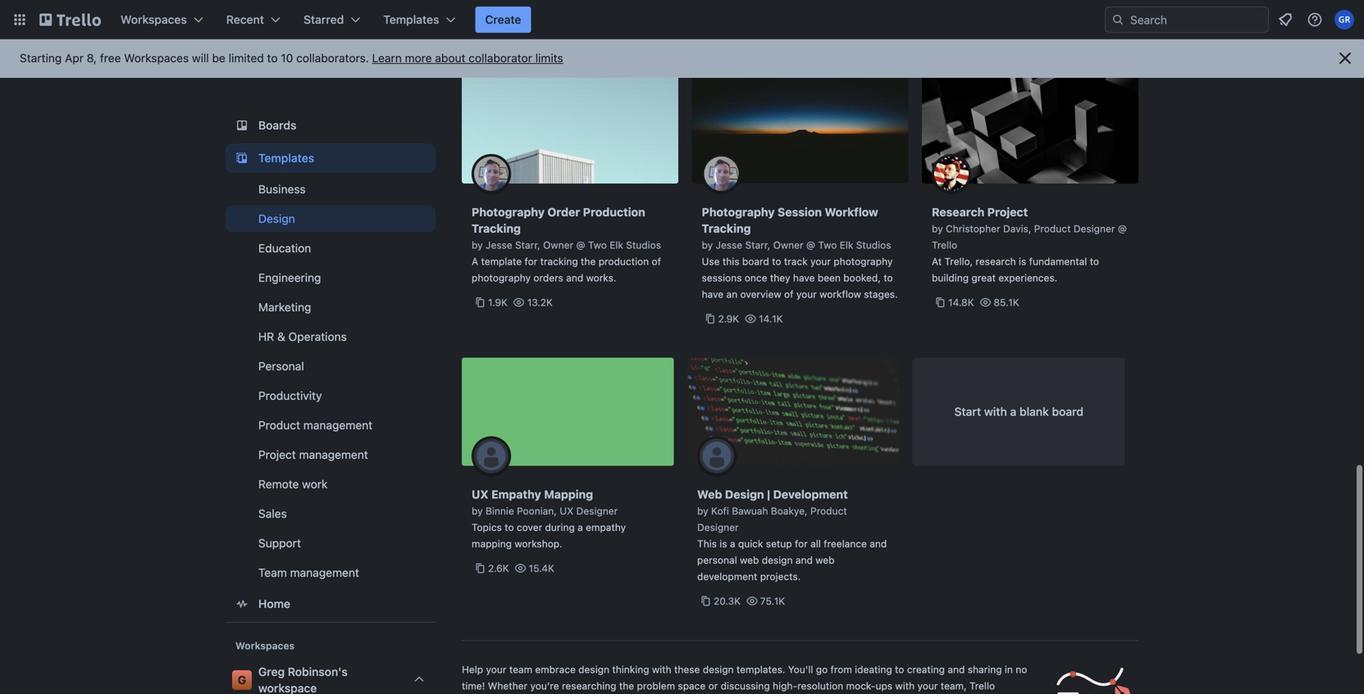 Task type: vqa. For each thing, say whether or not it's contained in the screenshot.


Task type: describe. For each thing, give the bounding box(es) containing it.
starr, for session
[[745, 240, 771, 251]]

mapping
[[544, 488, 593, 502]]

studios for photography order production tracking
[[626, 240, 661, 251]]

to left the 10
[[267, 51, 278, 65]]

by for web design | development
[[697, 506, 709, 517]]

once
[[745, 272, 768, 284]]

0 horizontal spatial have
[[702, 289, 724, 300]]

operations
[[289, 330, 347, 344]]

photography for photography session workflow tracking
[[702, 206, 775, 219]]

limits
[[536, 51, 563, 65]]

home image
[[232, 595, 252, 615]]

will
[[192, 51, 209, 65]]

to inside help your team embrace design thinking with these design templates. you'll go from ideating to creating and sharing in no time! whether you're researching the problem space or discussing high-resolution mock-ups with your team, trell
[[895, 665, 905, 676]]

booked,
[[844, 272, 881, 284]]

0 vertical spatial have
[[793, 272, 815, 284]]

limited
[[229, 51, 264, 65]]

project inside research project by christopher davis, product designer @ trello at trello, research is fundamental to building great experiences.
[[988, 206, 1028, 219]]

a inside button
[[1010, 405, 1017, 419]]

owner for order
[[543, 240, 574, 251]]

for inside photography order production tracking by jesse starr, owner @ two elk studios a template for tracking the production of photography orders and works.
[[525, 256, 538, 267]]

collaborator
[[469, 51, 532, 65]]

binnie poonian, ux designer image
[[472, 437, 511, 476]]

cover
[[517, 522, 543, 534]]

back to home image
[[39, 7, 101, 33]]

mapping
[[472, 539, 512, 550]]

track
[[784, 256, 808, 267]]

boards link
[[226, 111, 436, 140]]

is inside web design | development by kofi bawuah boakye, product designer this is a quick setup for all freelance and personal web design and web development projects.
[[720, 539, 727, 550]]

by for photography session workflow tracking
[[702, 240, 713, 251]]

by for photography order production tracking
[[472, 240, 483, 251]]

a for web design | development
[[730, 539, 736, 550]]

at
[[932, 256, 942, 267]]

team management
[[258, 567, 359, 580]]

photography order production tracking by jesse starr, owner @ two elk studios a template for tracking the production of photography orders and works.
[[472, 206, 661, 284]]

bawuah
[[732, 506, 768, 517]]

open information menu image
[[1307, 11, 1324, 28]]

to inside research project by christopher davis, product designer @ trello at trello, research is fundamental to building great experiences.
[[1090, 256, 1100, 267]]

boakye,
[[771, 506, 808, 517]]

15.4k
[[529, 563, 555, 575]]

designer inside 'ux empathy mapping by binnie poonian, ux designer topics to cover during a empathy mapping workshop.'
[[577, 506, 618, 517]]

is inside research project by christopher davis, product designer @ trello at trello, research is fundamental to building great experiences.
[[1019, 256, 1027, 267]]

2 vertical spatial workspaces
[[235, 641, 295, 652]]

management for product management
[[303, 419, 373, 432]]

kofi bawuah boakye, product designer image
[[697, 437, 737, 476]]

fundamental
[[1029, 256, 1087, 267]]

starred
[[304, 13, 344, 26]]

sharing
[[968, 665, 1002, 676]]

product management link
[[226, 413, 436, 439]]

and right freelance
[[870, 539, 887, 550]]

1 web from the left
[[740, 555, 759, 567]]

jesse for photography session workflow tracking
[[716, 240, 743, 251]]

ideating
[[855, 665, 892, 676]]

use
[[702, 256, 720, 267]]

support link
[[226, 531, 436, 557]]

workflow
[[825, 206, 879, 219]]

by inside 'ux empathy mapping by binnie poonian, ux designer topics to cover during a empathy mapping workshop.'
[[472, 506, 483, 517]]

time!
[[462, 681, 485, 693]]

1 vertical spatial with
[[652, 665, 672, 676]]

jesse for photography order production tracking
[[486, 240, 513, 251]]

team,
[[941, 681, 967, 693]]

engineering link
[[226, 265, 436, 291]]

1 horizontal spatial with
[[896, 681, 915, 693]]

85.1k
[[994, 297, 1020, 309]]

you'll
[[788, 665, 813, 676]]

support
[[258, 537, 301, 551]]

the inside help your team embrace design thinking with these design templates. you'll go from ideating to creating and sharing in no time! whether you're researching the problem space or discussing high-resolution mock-ups with your team, trell
[[619, 681, 634, 693]]

kofi
[[711, 506, 729, 517]]

2 web from the left
[[816, 555, 835, 567]]

during
[[545, 522, 575, 534]]

orders
[[534, 272, 564, 284]]

and down all
[[796, 555, 813, 567]]

owner for session
[[773, 240, 804, 251]]

13.2k
[[527, 297, 553, 309]]

start with a blank board
[[955, 405, 1084, 419]]

product inside research project by christopher davis, product designer @ trello at trello, research is fundamental to building great experiences.
[[1035, 223, 1071, 235]]

&
[[277, 330, 285, 344]]

your left workflow
[[797, 289, 817, 300]]

templates link
[[226, 144, 436, 173]]

jesse starr, owner @ two elk studios image
[[702, 154, 741, 194]]

workspaces button
[[111, 7, 213, 33]]

design link
[[226, 206, 436, 232]]

a
[[472, 256, 478, 267]]

high-
[[773, 681, 798, 693]]

starred button
[[294, 7, 370, 33]]

space
[[678, 681, 706, 693]]

marketing link
[[226, 295, 436, 321]]

empathy
[[492, 488, 541, 502]]

your up whether
[[486, 665, 507, 676]]

this
[[723, 256, 740, 267]]

resolution
[[798, 681, 844, 693]]

@ for photography session workflow tracking
[[807, 240, 816, 251]]

hr & operations
[[258, 330, 347, 344]]

to up they
[[772, 256, 782, 267]]

learn more about collaborator limits link
[[372, 51, 563, 65]]

business
[[258, 183, 306, 196]]

personal
[[697, 555, 737, 567]]

templates.
[[737, 665, 786, 676]]

about
[[435, 51, 466, 65]]

10
[[281, 51, 293, 65]]

engineering
[[258, 271, 321, 285]]

order
[[548, 206, 580, 219]]

1 horizontal spatial ux
[[560, 506, 574, 517]]

design icon image
[[1033, 669, 1139, 695]]

create button
[[475, 7, 531, 33]]

topics
[[472, 522, 502, 534]]

web design | development by kofi bawuah boakye, product designer this is a quick setup for all freelance and personal web design and web development projects.
[[697, 488, 887, 583]]

whether
[[488, 681, 528, 693]]

and inside photography order production tracking by jesse starr, owner @ two elk studios a template for tracking the production of photography orders and works.
[[566, 272, 584, 284]]

mock-
[[846, 681, 876, 693]]

a for ux empathy mapping
[[578, 522, 583, 534]]

primary element
[[0, 0, 1365, 39]]

marketing
[[258, 301, 311, 314]]

0 horizontal spatial design
[[579, 665, 610, 676]]

your up been at right top
[[811, 256, 831, 267]]

apr
[[65, 51, 84, 65]]

template board image
[[232, 149, 252, 168]]

jesse starr, owner @ two elk studios image
[[472, 154, 511, 194]]

session
[[778, 206, 822, 219]]

help
[[462, 665, 483, 676]]

design inside web design | development by kofi bawuah boakye, product designer this is a quick setup for all freelance and personal web design and web development projects.
[[725, 488, 764, 502]]

g
[[238, 674, 246, 688]]

@ for photography order production tracking
[[576, 240, 585, 251]]

more
[[405, 51, 432, 65]]

home link
[[226, 590, 436, 620]]



Task type: locate. For each thing, give the bounding box(es) containing it.
0 vertical spatial with
[[984, 405, 1007, 419]]

1 horizontal spatial a
[[730, 539, 736, 550]]

1 horizontal spatial is
[[1019, 256, 1027, 267]]

board inside photography session workflow tracking by jesse starr, owner @ two elk studios use this board to track your photography sessions once they have been booked, to have an overview of your workflow stages.
[[743, 256, 769, 267]]

2 horizontal spatial @
[[1118, 223, 1127, 235]]

1.9k
[[488, 297, 508, 309]]

you're
[[530, 681, 559, 693]]

quick
[[738, 539, 763, 550]]

for inside web design | development by kofi bawuah boakye, product designer this is a quick setup for all freelance and personal web design and web development projects.
[[795, 539, 808, 550]]

management for project management
[[299, 448, 368, 462]]

starr, up 'once'
[[745, 240, 771, 251]]

education link
[[226, 235, 436, 262]]

photography inside photography session workflow tracking by jesse starr, owner @ two elk studios use this board to track your photography sessions once they have been booked, to have an overview of your workflow stages.
[[834, 256, 893, 267]]

workspaces inside popup button
[[121, 13, 187, 26]]

2 elk from the left
[[840, 240, 854, 251]]

elk inside photography session workflow tracking by jesse starr, owner @ two elk studios use this board to track your photography sessions once they have been booked, to have an overview of your workflow stages.
[[840, 240, 854, 251]]

tracking
[[472, 222, 521, 235], [702, 222, 751, 235]]

productivity
[[258, 389, 322, 403]]

1 vertical spatial for
[[795, 539, 808, 550]]

in
[[1005, 665, 1013, 676]]

web down 'quick'
[[740, 555, 759, 567]]

2 vertical spatial management
[[290, 567, 359, 580]]

to down the 'binnie'
[[505, 522, 514, 534]]

by left kofi on the bottom right of the page
[[697, 506, 709, 517]]

remote
[[258, 478, 299, 492]]

0 horizontal spatial designer
[[577, 506, 618, 517]]

for
[[525, 256, 538, 267], [795, 539, 808, 550]]

1 horizontal spatial @
[[807, 240, 816, 251]]

@ inside research project by christopher davis, product designer @ trello at trello, research is fundamental to building great experiences.
[[1118, 223, 1127, 235]]

go
[[816, 665, 828, 676]]

recent
[[226, 13, 264, 26]]

1 horizontal spatial for
[[795, 539, 808, 550]]

0 horizontal spatial starr,
[[515, 240, 540, 251]]

of right the production
[[652, 256, 661, 267]]

board inside button
[[1052, 405, 1084, 419]]

template
[[481, 256, 522, 267]]

jesse inside photography session workflow tracking by jesse starr, owner @ two elk studios use this board to track your photography sessions once they have been booked, to have an overview of your workflow stages.
[[716, 240, 743, 251]]

search image
[[1112, 13, 1125, 26]]

of inside photography order production tracking by jesse starr, owner @ two elk studios a template for tracking the production of photography orders and works.
[[652, 256, 661, 267]]

2 horizontal spatial a
[[1010, 405, 1017, 419]]

of
[[652, 256, 661, 267], [784, 289, 794, 300]]

1 vertical spatial project
[[258, 448, 296, 462]]

two
[[588, 240, 607, 251], [818, 240, 837, 251]]

1 horizontal spatial templates
[[383, 13, 439, 26]]

ux down mapping
[[560, 506, 574, 517]]

web down all
[[816, 555, 835, 567]]

0 horizontal spatial project
[[258, 448, 296, 462]]

starr, inside photography order production tracking by jesse starr, owner @ two elk studios a template for tracking the production of photography orders and works.
[[515, 240, 540, 251]]

management down support link
[[290, 567, 359, 580]]

0 horizontal spatial board
[[743, 256, 769, 267]]

project management link
[[226, 442, 436, 469]]

thinking
[[612, 665, 649, 676]]

1 vertical spatial photography
[[472, 272, 531, 284]]

1 horizontal spatial two
[[818, 240, 837, 251]]

product up fundamental
[[1035, 223, 1071, 235]]

0 horizontal spatial web
[[740, 555, 759, 567]]

free
[[100, 51, 121, 65]]

two up the production
[[588, 240, 607, 251]]

is right this on the right bottom of the page
[[720, 539, 727, 550]]

workflow
[[820, 289, 862, 300]]

of inside photography session workflow tracking by jesse starr, owner @ two elk studios use this board to track your photography sessions once they have been booked, to have an overview of your workflow stages.
[[784, 289, 794, 300]]

elk up the production
[[610, 240, 624, 251]]

1 vertical spatial templates
[[258, 151, 314, 165]]

2 tracking from the left
[[702, 222, 751, 235]]

by up use
[[702, 240, 713, 251]]

owner inside photography order production tracking by jesse starr, owner @ two elk studios a template for tracking the production of photography orders and works.
[[543, 240, 574, 251]]

jesse inside photography order production tracking by jesse starr, owner @ two elk studios a template for tracking the production of photography orders and works.
[[486, 240, 513, 251]]

1 vertical spatial management
[[299, 448, 368, 462]]

team
[[509, 665, 533, 676]]

1 horizontal spatial web
[[816, 555, 835, 567]]

two up been at right top
[[818, 240, 837, 251]]

davis,
[[1003, 223, 1032, 235]]

1 owner from the left
[[543, 240, 574, 251]]

product down development
[[811, 506, 847, 517]]

tracking for photography session workflow tracking
[[702, 222, 751, 235]]

workspace
[[258, 682, 317, 695]]

your down creating
[[918, 681, 938, 693]]

2 vertical spatial product
[[811, 506, 847, 517]]

0 horizontal spatial studios
[[626, 240, 661, 251]]

research
[[932, 206, 985, 219]]

photography down jesse starr, owner @ two elk studios icon
[[472, 206, 545, 219]]

two for production
[[588, 240, 607, 251]]

a inside web design | development by kofi bawuah boakye, product designer this is a quick setup for all freelance and personal web design and web development projects.
[[730, 539, 736, 550]]

binnie
[[486, 506, 514, 517]]

1 vertical spatial design
[[725, 488, 764, 502]]

templates up the more
[[383, 13, 439, 26]]

1 vertical spatial is
[[720, 539, 727, 550]]

0 vertical spatial management
[[303, 419, 373, 432]]

work
[[302, 478, 328, 492]]

0 horizontal spatial jesse
[[486, 240, 513, 251]]

14.1k
[[759, 313, 783, 325]]

0 horizontal spatial design
[[258, 212, 295, 226]]

2 vertical spatial with
[[896, 681, 915, 693]]

is
[[1019, 256, 1027, 267], [720, 539, 727, 550]]

0 vertical spatial designer
[[1074, 223, 1115, 235]]

2 vertical spatial a
[[730, 539, 736, 550]]

two inside photography session workflow tracking by jesse starr, owner @ two elk studios use this board to track your photography sessions once they have been booked, to have an overview of your workflow stages.
[[818, 240, 837, 251]]

collaborators.
[[296, 51, 369, 65]]

1 vertical spatial the
[[619, 681, 634, 693]]

personal
[[258, 360, 304, 373]]

2 horizontal spatial designer
[[1074, 223, 1115, 235]]

from
[[831, 665, 852, 676]]

board right blank
[[1052, 405, 1084, 419]]

1 vertical spatial have
[[702, 289, 724, 300]]

0 horizontal spatial the
[[581, 256, 596, 267]]

project up davis,
[[988, 206, 1028, 219]]

0 horizontal spatial is
[[720, 539, 727, 550]]

tracking up template
[[472, 222, 521, 235]]

business link
[[226, 176, 436, 203]]

remote work
[[258, 478, 328, 492]]

design down setup
[[762, 555, 793, 567]]

with right ups
[[896, 681, 915, 693]]

1 horizontal spatial product
[[811, 506, 847, 517]]

elk down workflow
[[840, 240, 854, 251]]

by inside photography order production tracking by jesse starr, owner @ two elk studios a template for tracking the production of photography orders and works.
[[472, 240, 483, 251]]

2 horizontal spatial design
[[762, 555, 793, 567]]

1 horizontal spatial board
[[1052, 405, 1084, 419]]

greg robinson (gregrobinson96) image
[[1335, 10, 1355, 30]]

workspaces up free
[[121, 13, 187, 26]]

sales
[[258, 508, 287, 521]]

0 horizontal spatial of
[[652, 256, 661, 267]]

@ inside photography order production tracking by jesse starr, owner @ two elk studios a template for tracking the production of photography orders and works.
[[576, 240, 585, 251]]

management
[[303, 419, 373, 432], [299, 448, 368, 462], [290, 567, 359, 580]]

board up 'once'
[[743, 256, 769, 267]]

2 horizontal spatial product
[[1035, 223, 1071, 235]]

2 vertical spatial designer
[[697, 522, 739, 534]]

Search field
[[1125, 7, 1269, 32]]

2 two from the left
[[818, 240, 837, 251]]

by inside photography session workflow tracking by jesse starr, owner @ two elk studios use this board to track your photography sessions once they have been booked, to have an overview of your workflow stages.
[[702, 240, 713, 251]]

0 horizontal spatial @
[[576, 240, 585, 251]]

two for workflow
[[818, 240, 837, 251]]

be
[[212, 51, 226, 65]]

starr, for order
[[515, 240, 540, 251]]

project up remote on the bottom of page
[[258, 448, 296, 462]]

studios inside photography session workflow tracking by jesse starr, owner @ two elk studios use this board to track your photography sessions once they have been booked, to have an overview of your workflow stages.
[[856, 240, 891, 251]]

boards
[[258, 119, 297, 132]]

a left 'quick'
[[730, 539, 736, 550]]

of down they
[[784, 289, 794, 300]]

1 starr, from the left
[[515, 240, 540, 251]]

two inside photography order production tracking by jesse starr, owner @ two elk studios a template for tracking the production of photography orders and works.
[[588, 240, 607, 251]]

0 horizontal spatial tracking
[[472, 222, 521, 235]]

elk for photography order production tracking
[[610, 240, 624, 251]]

0 horizontal spatial photography
[[472, 272, 531, 284]]

1 horizontal spatial the
[[619, 681, 634, 693]]

1 jesse from the left
[[486, 240, 513, 251]]

product management
[[258, 419, 373, 432]]

trello
[[932, 240, 958, 251]]

0 horizontal spatial photography
[[472, 206, 545, 219]]

1 horizontal spatial studios
[[856, 240, 891, 251]]

elk for photography session workflow tracking
[[840, 240, 854, 251]]

photography down jesse starr, owner @ two elk studios image
[[702, 206, 775, 219]]

photography session workflow tracking by jesse starr, owner @ two elk studios use this board to track your photography sessions once they have been booked, to have an overview of your workflow stages.
[[702, 206, 898, 300]]

have down track
[[793, 272, 815, 284]]

christopher davis, product designer @ trello image
[[932, 154, 972, 194]]

2 owner from the left
[[773, 240, 804, 251]]

a right during
[[578, 522, 583, 534]]

studios up the booked,
[[856, 240, 891, 251]]

ux up the 'binnie'
[[472, 488, 489, 502]]

by inside web design | development by kofi bawuah boakye, product designer this is a quick setup for all freelance and personal web design and web development projects.
[[697, 506, 709, 517]]

1 horizontal spatial project
[[988, 206, 1028, 219]]

1 horizontal spatial photography
[[702, 206, 775, 219]]

personal link
[[226, 354, 436, 380]]

the inside photography order production tracking by jesse starr, owner @ two elk studios a template for tracking the production of photography orders and works.
[[581, 256, 596, 267]]

templates inside popup button
[[383, 13, 439, 26]]

tracking for photography order production tracking
[[472, 222, 521, 235]]

starting apr 8, free workspaces will be limited to 10 collaborators. learn more about collaborator limits
[[20, 51, 563, 65]]

1 horizontal spatial design
[[725, 488, 764, 502]]

sessions
[[702, 272, 742, 284]]

1 horizontal spatial design
[[703, 665, 734, 676]]

create
[[485, 13, 521, 26]]

have down the sessions
[[702, 289, 724, 300]]

0 vertical spatial photography
[[834, 256, 893, 267]]

no
[[1016, 665, 1028, 676]]

designer down kofi on the bottom right of the page
[[697, 522, 739, 534]]

|
[[767, 488, 771, 502]]

0 horizontal spatial owner
[[543, 240, 574, 251]]

greg robinson's workspace
[[258, 666, 348, 695]]

photography inside photography session workflow tracking by jesse starr, owner @ two elk studios use this board to track your photography sessions once they have been booked, to have an overview of your workflow stages.
[[702, 206, 775, 219]]

management for team management
[[290, 567, 359, 580]]

1 photography from the left
[[472, 206, 545, 219]]

0 vertical spatial ux
[[472, 488, 489, 502]]

jesse up this
[[716, 240, 743, 251]]

embrace
[[535, 665, 576, 676]]

trello,
[[945, 256, 973, 267]]

the down thinking
[[619, 681, 634, 693]]

works.
[[586, 272, 617, 284]]

1 vertical spatial ux
[[560, 506, 574, 517]]

owner up tracking on the left
[[543, 240, 574, 251]]

design down business
[[258, 212, 295, 226]]

1 vertical spatial a
[[578, 522, 583, 534]]

1 tracking from the left
[[472, 222, 521, 235]]

design up or
[[703, 665, 734, 676]]

0 vertical spatial for
[[525, 256, 538, 267]]

robinson's
[[288, 666, 348, 679]]

1 horizontal spatial jesse
[[716, 240, 743, 251]]

design
[[258, 212, 295, 226], [725, 488, 764, 502]]

and up team,
[[948, 665, 965, 676]]

0 vertical spatial workspaces
[[121, 13, 187, 26]]

2 photography from the left
[[702, 206, 775, 219]]

photography up the booked,
[[834, 256, 893, 267]]

production
[[599, 256, 649, 267]]

@
[[1118, 223, 1127, 235], [576, 240, 585, 251], [807, 240, 816, 251]]

0 horizontal spatial templates
[[258, 151, 314, 165]]

studios inside photography order production tracking by jesse starr, owner @ two elk studios a template for tracking the production of photography orders and works.
[[626, 240, 661, 251]]

a inside 'ux empathy mapping by binnie poonian, ux designer topics to cover during a empathy mapping workshop.'
[[578, 522, 583, 534]]

0 vertical spatial is
[[1019, 256, 1027, 267]]

2 studios from the left
[[856, 240, 891, 251]]

to up stages. in the right top of the page
[[884, 272, 893, 284]]

creating
[[907, 665, 945, 676]]

and down tracking on the left
[[566, 272, 584, 284]]

photography inside photography order production tracking by jesse starr, owner @ two elk studios a template for tracking the production of photography orders and works.
[[472, 206, 545, 219]]

1 elk from the left
[[610, 240, 624, 251]]

a left blank
[[1010, 405, 1017, 419]]

to right ideating
[[895, 665, 905, 676]]

1 horizontal spatial starr,
[[745, 240, 771, 251]]

2.6k
[[488, 563, 509, 575]]

0 notifications image
[[1276, 10, 1296, 30]]

development
[[697, 572, 758, 583]]

1 vertical spatial workspaces
[[124, 51, 189, 65]]

with right start
[[984, 405, 1007, 419]]

1 studios from the left
[[626, 240, 661, 251]]

designer inside research project by christopher davis, product designer @ trello at trello, research is fundamental to building great experiences.
[[1074, 223, 1115, 235]]

1 horizontal spatial elk
[[840, 240, 854, 251]]

design up researching
[[579, 665, 610, 676]]

1 horizontal spatial photography
[[834, 256, 893, 267]]

by up topics
[[472, 506, 483, 517]]

sales link
[[226, 501, 436, 528]]

0 vertical spatial templates
[[383, 13, 439, 26]]

photography for photography order production tracking
[[472, 206, 545, 219]]

1 vertical spatial board
[[1052, 405, 1084, 419]]

2 starr, from the left
[[745, 240, 771, 251]]

1 horizontal spatial tracking
[[702, 222, 751, 235]]

2 jesse from the left
[[716, 240, 743, 251]]

been
[[818, 272, 841, 284]]

designer up fundamental
[[1074, 223, 1115, 235]]

starr, up template
[[515, 240, 540, 251]]

@ inside photography session workflow tracking by jesse starr, owner @ two elk studios use this board to track your photography sessions once they have been booked, to have an overview of your workflow stages.
[[807, 240, 816, 251]]

productivity link
[[226, 383, 436, 409]]

workspaces up greg
[[235, 641, 295, 652]]

management down the product management link at the left bottom
[[299, 448, 368, 462]]

web
[[697, 488, 722, 502]]

workspaces down workspaces popup button
[[124, 51, 189, 65]]

remote work link
[[226, 472, 436, 498]]

an
[[727, 289, 738, 300]]

1 vertical spatial product
[[258, 419, 300, 432]]

1 horizontal spatial owner
[[773, 240, 804, 251]]

project management
[[258, 448, 368, 462]]

0 horizontal spatial for
[[525, 256, 538, 267]]

1 horizontal spatial have
[[793, 272, 815, 284]]

design up bawuah in the right bottom of the page
[[725, 488, 764, 502]]

elk inside photography order production tracking by jesse starr, owner @ two elk studios a template for tracking the production of photography orders and works.
[[610, 240, 624, 251]]

with up "problem"
[[652, 665, 672, 676]]

0 horizontal spatial product
[[258, 419, 300, 432]]

designer inside web design | development by kofi bawuah boakye, product designer this is a quick setup for all freelance and personal web design and web development projects.
[[697, 522, 739, 534]]

team
[[258, 567, 287, 580]]

design inside web design | development by kofi bawuah boakye, product designer this is a quick setup for all freelance and personal web design and web development projects.
[[762, 555, 793, 567]]

empathy
[[586, 522, 626, 534]]

studios for photography session workflow tracking
[[856, 240, 891, 251]]

tracking up this
[[702, 222, 751, 235]]

is up experiences.
[[1019, 256, 1027, 267]]

tracking inside photography order production tracking by jesse starr, owner @ two elk studios a template for tracking the production of photography orders and works.
[[472, 222, 521, 235]]

product inside web design | development by kofi bawuah boakye, product designer this is a quick setup for all freelance and personal web design and web development projects.
[[811, 506, 847, 517]]

projects.
[[760, 572, 801, 583]]

templates up business
[[258, 151, 314, 165]]

0 vertical spatial project
[[988, 206, 1028, 219]]

owner up track
[[773, 240, 804, 251]]

problem
[[637, 681, 675, 693]]

0 vertical spatial of
[[652, 256, 661, 267]]

1 vertical spatial of
[[784, 289, 794, 300]]

0 horizontal spatial two
[[588, 240, 607, 251]]

1 horizontal spatial of
[[784, 289, 794, 300]]

0 vertical spatial the
[[581, 256, 596, 267]]

0 horizontal spatial elk
[[610, 240, 624, 251]]

studios up the production
[[626, 240, 661, 251]]

1 vertical spatial designer
[[577, 506, 618, 517]]

owner
[[543, 240, 574, 251], [773, 240, 804, 251]]

by up a
[[472, 240, 483, 251]]

researching
[[562, 681, 617, 693]]

board image
[[232, 116, 252, 135]]

and inside help your team embrace design thinking with these design templates. you'll go from ideating to creating and sharing in no time! whether you're researching the problem space or discussing high-resolution mock-ups with your team, trell
[[948, 665, 965, 676]]

jesse up template
[[486, 240, 513, 251]]

0 horizontal spatial ux
[[472, 488, 489, 502]]

2 horizontal spatial with
[[984, 405, 1007, 419]]

starr, inside photography session workflow tracking by jesse starr, owner @ two elk studios use this board to track your photography sessions once they have been booked, to have an overview of your workflow stages.
[[745, 240, 771, 251]]

photography down template
[[472, 272, 531, 284]]

for left all
[[795, 539, 808, 550]]

tracking inside photography session workflow tracking by jesse starr, owner @ two elk studios use this board to track your photography sessions once they have been booked, to have an overview of your workflow stages.
[[702, 222, 751, 235]]

by
[[932, 223, 943, 235], [472, 240, 483, 251], [702, 240, 713, 251], [472, 506, 483, 517], [697, 506, 709, 517]]

stages.
[[864, 289, 898, 300]]

0 vertical spatial a
[[1010, 405, 1017, 419]]

hr
[[258, 330, 274, 344]]

product down productivity
[[258, 419, 300, 432]]

0 horizontal spatial a
[[578, 522, 583, 534]]

to inside 'ux empathy mapping by binnie poonian, ux designer topics to cover during a empathy mapping workshop.'
[[505, 522, 514, 534]]

education
[[258, 242, 311, 255]]

1 horizontal spatial designer
[[697, 522, 739, 534]]

management down productivity link
[[303, 419, 373, 432]]

by inside research project by christopher davis, product designer @ trello at trello, research is fundamental to building great experiences.
[[932, 223, 943, 235]]

0 horizontal spatial with
[[652, 665, 672, 676]]

development
[[773, 488, 848, 502]]

owner inside photography session workflow tracking by jesse starr, owner @ two elk studios use this board to track your photography sessions once they have been booked, to have an overview of your workflow stages.
[[773, 240, 804, 251]]

photography inside photography order production tracking by jesse starr, owner @ two elk studios a template for tracking the production of photography orders and works.
[[472, 272, 531, 284]]

by up trello on the right
[[932, 223, 943, 235]]

the up works.
[[581, 256, 596, 267]]

designer up empathy
[[577, 506, 618, 517]]

for up orders
[[525, 256, 538, 267]]

1 two from the left
[[588, 240, 607, 251]]

start
[[955, 405, 981, 419]]

0 vertical spatial product
[[1035, 223, 1071, 235]]

ups
[[876, 681, 893, 693]]

to right fundamental
[[1090, 256, 1100, 267]]

with inside start with a blank board button
[[984, 405, 1007, 419]]

0 vertical spatial board
[[743, 256, 769, 267]]

studios
[[626, 240, 661, 251], [856, 240, 891, 251]]

0 vertical spatial design
[[258, 212, 295, 226]]



